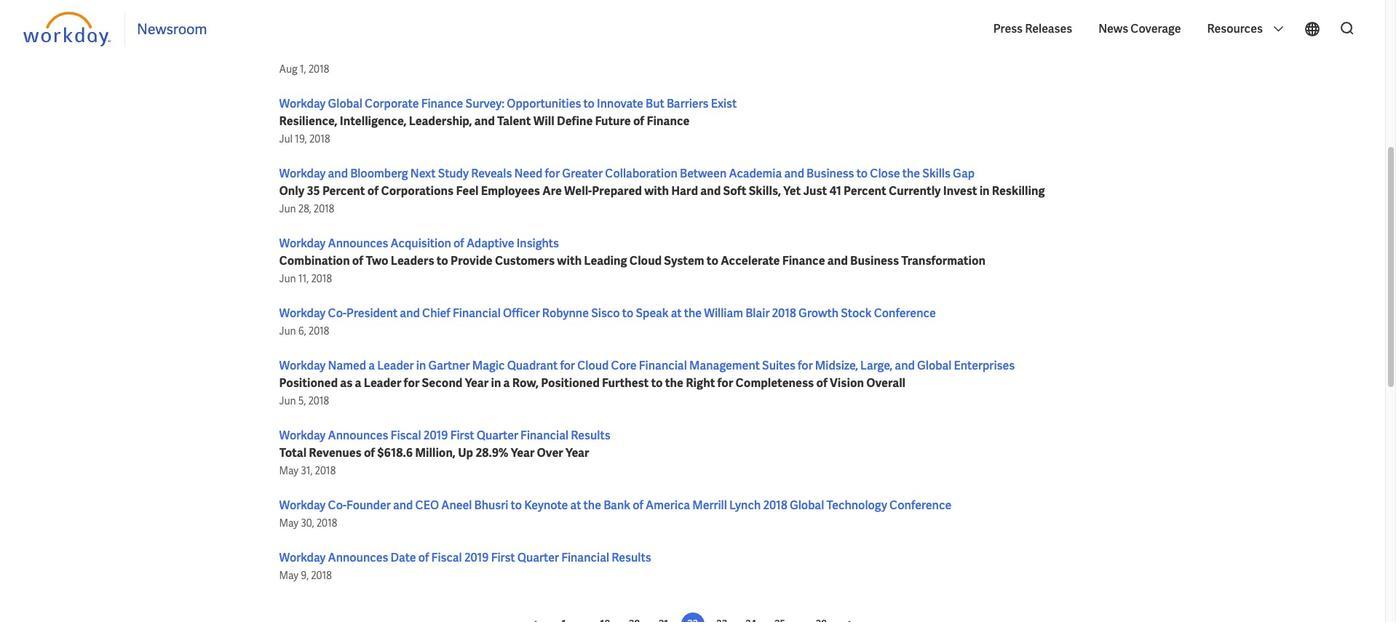 Task type: describe. For each thing, give the bounding box(es) containing it.
resilience,
[[279, 114, 338, 129]]

jul
[[279, 133, 293, 146]]

1 vertical spatial in
[[416, 358, 426, 374]]

quarter inside workday announces date of fiscal 2019 first quarter financial results may 9, 2018
[[518, 551, 559, 566]]

chief
[[422, 306, 451, 321]]

workday announces date of fiscal 2019 first quarter financial results link
[[279, 551, 652, 566]]

of up the provide
[[454, 236, 464, 251]]

employees
[[481, 184, 540, 199]]

adaptive
[[467, 236, 515, 251]]

financial inside workday named a leader in gartner magic quadrant for cloud core financial management suites for midsize, large, and global enterprises positioned as a leader for second year in a row, positioned furthest to the right for completeness of vision overall jun 5, 2018
[[639, 358, 687, 374]]

overall
[[867, 376, 906, 391]]

william
[[704, 306, 744, 321]]

for right suites
[[798, 358, 813, 374]]

sisco
[[591, 306, 620, 321]]

0 vertical spatial leader
[[377, 358, 414, 374]]

accelerate
[[721, 253, 780, 269]]

for left second
[[404, 376, 420, 391]]

28,
[[298, 202, 312, 216]]

2018 inside workday announces acquisition of adaptive insights combination of two leaders to provide customers with leading cloud system to accelerate finance and business transformation jun 11, 2018
[[311, 272, 332, 285]]

finance inside workday announces acquisition of adaptive insights combination of two leaders to provide customers with leading cloud system to accelerate finance and business transformation jun 11, 2018
[[783, 253, 826, 269]]

business inside workday announces acquisition of adaptive insights combination of two leaders to provide customers with leading cloud system to accelerate finance and business transformation jun 11, 2018
[[851, 253, 900, 269]]

aug 1, 2018
[[279, 63, 329, 76]]

are
[[543, 184, 562, 199]]

academia
[[729, 166, 782, 181]]

core
[[611, 358, 637, 374]]

leadership,
[[409, 114, 472, 129]]

1 percent from the left
[[323, 184, 365, 199]]

only
[[279, 184, 305, 199]]

1 positioned from the left
[[279, 376, 338, 391]]

financial inside the workday co-president and chief financial officer robynne sisco to speak at the william blair 2018 growth stock conference jun 6, 2018
[[453, 306, 501, 321]]

row,
[[513, 376, 539, 391]]

feel
[[456, 184, 479, 199]]

and left 'bloomberg'
[[328, 166, 348, 181]]

quadrant
[[507, 358, 558, 374]]

survey:
[[466, 96, 505, 111]]

gartner
[[429, 358, 470, 374]]

opportunities
[[507, 96, 581, 111]]

suites
[[763, 358, 796, 374]]

lynch
[[730, 498, 761, 513]]

2018 inside workday and bloomberg next study reveals need for greater collaboration between academia and business to close the skills gap only 35 percent of corporations feel employees are well-prepared with hard and soft skills, yet just 41 percent currently invest in reskilling jun 28, 2018
[[314, 202, 335, 216]]

define
[[557, 114, 593, 129]]

1 horizontal spatial finance
[[647, 114, 690, 129]]

collaboration
[[605, 166, 678, 181]]

as
[[340, 376, 353, 391]]

workday and bloomberg next study reveals need for greater collaboration between academia and business to close the skills gap link
[[279, 166, 975, 181]]

financial inside workday announces date of fiscal 2019 first quarter financial results may 9, 2018
[[562, 551, 610, 566]]

to right system
[[707, 253, 719, 269]]

hard
[[672, 184, 698, 199]]

president
[[347, 306, 398, 321]]

workday named a leader in gartner magic quadrant for cloud core financial management suites for midsize, large, and global enterprises positioned as a leader for second year in a row, positioned furthest to the right for completeness of vision overall jun 5, 2018
[[279, 358, 1015, 408]]

workday for date
[[279, 551, 326, 566]]

corporate
[[365, 96, 419, 111]]

currently
[[889, 184, 941, 199]]

completeness
[[736, 376, 814, 391]]

$618.6
[[378, 446, 413, 461]]

million,
[[415, 446, 456, 461]]

news
[[1099, 21, 1129, 36]]

and inside workday named a leader in gartner magic quadrant for cloud core financial management suites for midsize, large, and global enterprises positioned as a leader for second year in a row, positioned furthest to the right for completeness of vision overall jun 5, 2018
[[895, 358, 915, 374]]

skills
[[923, 166, 951, 181]]

named
[[328, 358, 366, 374]]

may inside workday announces date of fiscal 2019 first quarter financial results may 9, 2018
[[279, 570, 299, 583]]

2018 inside workday global corporate finance survey: opportunities to innovate but barriers exist resilience, intelligence, leadership, and talent will define future of finance jul 19, 2018
[[309, 133, 330, 146]]

workday announces fiscal 2019 first quarter financial results total revenues of $618.6 million, up 28.9% year over year may 31, 2018
[[279, 428, 611, 478]]

just
[[804, 184, 828, 199]]

2018 right 6,
[[309, 325, 329, 338]]

workday for fiscal
[[279, 428, 326, 444]]

of inside workday and bloomberg next study reveals need for greater collaboration between academia and business to close the skills gap only 35 percent of corporations feel employees are well-prepared with hard and soft skills, yet just 41 percent currently invest in reskilling jun 28, 2018
[[368, 184, 379, 199]]

to inside workday and bloomberg next study reveals need for greater collaboration between academia and business to close the skills gap only 35 percent of corporations feel employees are well-prepared with hard and soft skills, yet just 41 percent currently invest in reskilling jun 28, 2018
[[857, 166, 868, 181]]

workday for founder
[[279, 498, 326, 513]]

stock
[[841, 306, 872, 321]]

2018 inside workday named a leader in gartner magic quadrant for cloud core financial management suites for midsize, large, and global enterprises positioned as a leader for second year in a row, positioned furthest to the right for completeness of vision overall jun 5, 2018
[[308, 395, 329, 408]]

28.9%
[[476, 446, 509, 461]]

results inside 'workday announces fiscal 2019 first quarter financial results total revenues of $618.6 million, up 28.9% year over year may 31, 2018'
[[571, 428, 611, 444]]

large,
[[861, 358, 893, 374]]

31,
[[301, 465, 313, 478]]

0 vertical spatial finance
[[421, 96, 463, 111]]

growth
[[799, 306, 839, 321]]

magic
[[472, 358, 505, 374]]

insights
[[517, 236, 559, 251]]

for down management at bottom
[[718, 376, 734, 391]]

workday global corporate finance survey: opportunities to innovate but barriers exist resilience, intelligence, leadership, and talent will define future of finance jul 19, 2018
[[279, 96, 737, 146]]

press
[[994, 21, 1023, 36]]

2 horizontal spatial a
[[504, 376, 510, 391]]

newsroom
[[137, 20, 207, 39]]

workday for corporate
[[279, 96, 326, 111]]

resources
[[1208, 21, 1266, 36]]

to down acquisition
[[437, 253, 449, 269]]

up
[[458, 446, 474, 461]]

ceo
[[416, 498, 439, 513]]

of left two
[[352, 253, 364, 269]]

1 horizontal spatial year
[[511, 446, 535, 461]]

reveals
[[471, 166, 512, 181]]

founder
[[347, 498, 391, 513]]

the inside workday named a leader in gartner magic quadrant for cloud core financial management suites for midsize, large, and global enterprises positioned as a leader for second year in a row, positioned furthest to the right for completeness of vision overall jun 5, 2018
[[666, 376, 684, 391]]

close
[[871, 166, 901, 181]]

press releases
[[994, 21, 1073, 36]]

blair
[[746, 306, 770, 321]]

2 positioned from the left
[[541, 376, 600, 391]]

announces for acquisition
[[328, 236, 388, 251]]

future
[[595, 114, 631, 129]]

talent
[[497, 114, 531, 129]]

to inside the workday co-president and chief financial officer robynne sisco to speak at the william blair 2018 growth stock conference jun 6, 2018
[[623, 306, 634, 321]]

co- for founder
[[328, 498, 347, 513]]

workday for a
[[279, 358, 326, 374]]

study
[[438, 166, 469, 181]]

of inside workday global corporate finance survey: opportunities to innovate but barriers exist resilience, intelligence, leadership, and talent will define future of finance jul 19, 2018
[[634, 114, 645, 129]]

news coverage link
[[1092, 10, 1189, 48]]

workday for acquisition
[[279, 236, 326, 251]]

to inside workday global corporate finance survey: opportunities to innovate but barriers exist resilience, intelligence, leadership, and talent will define future of finance jul 19, 2018
[[584, 96, 595, 111]]

global inside workday named a leader in gartner magic quadrant for cloud core financial management suites for midsize, large, and global enterprises positioned as a leader for second year in a row, positioned furthest to the right for completeness of vision overall jun 5, 2018
[[918, 358, 952, 374]]

of inside 'workday announces fiscal 2019 first quarter financial results total revenues of $618.6 million, up 28.9% year over year may 31, 2018'
[[364, 446, 375, 461]]

newsroom link
[[137, 20, 207, 39]]

35
[[307, 184, 320, 199]]

jun inside the workday co-president and chief financial officer robynne sisco to speak at the william blair 2018 growth stock conference jun 6, 2018
[[279, 325, 296, 338]]

intelligence,
[[340, 114, 407, 129]]

2018 right blair
[[772, 306, 797, 321]]

system
[[664, 253, 705, 269]]

the inside workday co-founder and ceo aneel bhusri to keynote at the bank of america merrill lynch 2018 global technology conference may 30, 2018
[[584, 498, 602, 513]]

gap
[[953, 166, 975, 181]]

right
[[686, 376, 715, 391]]

the inside workday and bloomberg next study reveals need for greater collaboration between academia and business to close the skills gap only 35 percent of corporations feel employees are well-prepared with hard and soft skills, yet just 41 percent currently invest in reskilling jun 28, 2018
[[903, 166, 921, 181]]

may inside workday co-founder and ceo aneel bhusri to keynote at the bank of america merrill lynch 2018 global technology conference may 30, 2018
[[279, 517, 299, 530]]

0 horizontal spatial a
[[355, 376, 362, 391]]

19,
[[295, 133, 307, 146]]

workday announces fiscal 2019 first quarter financial results link
[[279, 428, 611, 444]]

corporations
[[381, 184, 454, 199]]

9,
[[301, 570, 309, 583]]

skills,
[[749, 184, 782, 199]]

first inside workday announces date of fiscal 2019 first quarter financial results may 9, 2018
[[491, 551, 515, 566]]

next
[[411, 166, 436, 181]]

second
[[422, 376, 463, 391]]



Task type: vqa. For each thing, say whether or not it's contained in the screenshot.


Task type: locate. For each thing, give the bounding box(es) containing it.
workday inside workday and bloomberg next study reveals need for greater collaboration between academia and business to close the skills gap only 35 percent of corporations feel employees are well-prepared with hard and soft skills, yet just 41 percent currently invest in reskilling jun 28, 2018
[[279, 166, 326, 181]]

of right bank
[[633, 498, 644, 513]]

1 horizontal spatial a
[[369, 358, 375, 374]]

results down workday co-founder and ceo aneel bhusri to keynote at the bank of america merrill lynch 2018 global technology conference may 30, 2018 in the bottom of the page
[[612, 551, 652, 566]]

workday down 6,
[[279, 358, 326, 374]]

cloud left core
[[578, 358, 609, 374]]

2 vertical spatial in
[[491, 376, 501, 391]]

aneel
[[442, 498, 472, 513]]

1 horizontal spatial in
[[491, 376, 501, 391]]

at right speak
[[671, 306, 682, 321]]

workday inside workday announces acquisition of adaptive insights combination of two leaders to provide customers with leading cloud system to accelerate finance and business transformation jun 11, 2018
[[279, 236, 326, 251]]

merrill
[[693, 498, 727, 513]]

go to the newsroom homepage image
[[23, 12, 113, 47]]

of down 'bloomberg'
[[368, 184, 379, 199]]

at inside workday co-founder and ceo aneel bhusri to keynote at the bank of america merrill lynch 2018 global technology conference may 30, 2018
[[571, 498, 581, 513]]

8 workday from the top
[[279, 551, 326, 566]]

1 vertical spatial announces
[[328, 428, 388, 444]]

bank
[[604, 498, 631, 513]]

2018 right 1,
[[309, 63, 329, 76]]

global left enterprises
[[918, 358, 952, 374]]

with inside workday announces acquisition of adaptive insights combination of two leaders to provide customers with leading cloud system to accelerate finance and business transformation jun 11, 2018
[[557, 253, 582, 269]]

1 vertical spatial first
[[491, 551, 515, 566]]

with
[[645, 184, 669, 199], [557, 253, 582, 269]]

customers
[[495, 253, 555, 269]]

2019
[[424, 428, 448, 444], [465, 551, 489, 566]]

positioned
[[279, 376, 338, 391], [541, 376, 600, 391]]

2018 right lynch
[[764, 498, 788, 513]]

1 vertical spatial 2019
[[465, 551, 489, 566]]

vision
[[830, 376, 864, 391]]

but
[[646, 96, 665, 111]]

may left 9,
[[279, 570, 299, 583]]

1 vertical spatial at
[[571, 498, 581, 513]]

year left over at the bottom left of page
[[511, 446, 535, 461]]

workday inside workday announces date of fiscal 2019 first quarter financial results may 9, 2018
[[279, 551, 326, 566]]

2018 right 31,
[[315, 465, 336, 478]]

leader
[[377, 358, 414, 374], [364, 376, 402, 391]]

to right "sisco"
[[623, 306, 634, 321]]

0 vertical spatial 2019
[[424, 428, 448, 444]]

of right date
[[419, 551, 429, 566]]

cloud inside workday announces acquisition of adaptive insights combination of two leaders to provide customers with leading cloud system to accelerate finance and business transformation jun 11, 2018
[[630, 253, 662, 269]]

innovate
[[597, 96, 644, 111]]

workday up 30,
[[279, 498, 326, 513]]

0 vertical spatial fiscal
[[391, 428, 421, 444]]

2 vertical spatial announces
[[328, 551, 388, 566]]

year right over at the bottom left of page
[[566, 446, 590, 461]]

finance down "but" at the top of the page
[[647, 114, 690, 129]]

1 vertical spatial leader
[[364, 376, 402, 391]]

1 horizontal spatial fiscal
[[432, 551, 462, 566]]

1 vertical spatial global
[[918, 358, 952, 374]]

announces left date
[[328, 551, 388, 566]]

2019 up million,
[[424, 428, 448, 444]]

1 vertical spatial finance
[[647, 114, 690, 129]]

business up stock
[[851, 253, 900, 269]]

leader right as
[[364, 376, 402, 391]]

transformation
[[902, 253, 986, 269]]

co- inside workday co-founder and ceo aneel bhusri to keynote at the bank of america merrill lynch 2018 global technology conference may 30, 2018
[[328, 498, 347, 513]]

workday inside workday global corporate finance survey: opportunities to innovate but barriers exist resilience, intelligence, leadership, and talent will define future of finance jul 19, 2018
[[279, 96, 326, 111]]

0 vertical spatial at
[[671, 306, 682, 321]]

workday co-president and chief financial officer robynne sisco to speak at the william blair 2018 growth stock conference jun 6, 2018
[[279, 306, 936, 338]]

with down collaboration
[[645, 184, 669, 199]]

a right named in the bottom left of the page
[[369, 358, 375, 374]]

management
[[690, 358, 760, 374]]

0 horizontal spatial first
[[451, 428, 475, 444]]

0 horizontal spatial year
[[465, 376, 489, 391]]

3 jun from the top
[[279, 325, 296, 338]]

financial right core
[[639, 358, 687, 374]]

and down between
[[701, 184, 721, 199]]

soft
[[724, 184, 747, 199]]

to inside workday co-founder and ceo aneel bhusri to keynote at the bank of america merrill lynch 2018 global technology conference may 30, 2018
[[511, 498, 522, 513]]

results
[[571, 428, 611, 444], [612, 551, 652, 566]]

to
[[584, 96, 595, 111], [857, 166, 868, 181], [437, 253, 449, 269], [707, 253, 719, 269], [623, 306, 634, 321], [651, 376, 663, 391], [511, 498, 522, 513]]

financial inside 'workday announces fiscal 2019 first quarter financial results total revenues of $618.6 million, up 28.9% year over year may 31, 2018'
[[521, 428, 569, 444]]

2 percent from the left
[[844, 184, 887, 199]]

workday inside workday named a leader in gartner magic quadrant for cloud core financial management suites for midsize, large, and global enterprises positioned as a leader for second year in a row, positioned furthest to the right for completeness of vision overall jun 5, 2018
[[279, 358, 326, 374]]

results inside workday announces date of fiscal 2019 first quarter financial results may 9, 2018
[[612, 551, 652, 566]]

cloud left system
[[630, 253, 662, 269]]

workday and bloomberg next study reveals need for greater collaboration between academia and business to close the skills gap only 35 percent of corporations feel employees are well-prepared with hard and soft skills, yet just 41 percent currently invest in reskilling jun 28, 2018
[[279, 166, 1046, 216]]

need
[[515, 166, 543, 181]]

2018 right 9,
[[311, 570, 332, 583]]

2 vertical spatial finance
[[783, 253, 826, 269]]

fiscal inside 'workday announces fiscal 2019 first quarter financial results total revenues of $618.6 million, up 28.9% year over year may 31, 2018'
[[391, 428, 421, 444]]

2018
[[309, 63, 329, 76], [309, 133, 330, 146], [314, 202, 335, 216], [311, 272, 332, 285], [772, 306, 797, 321], [309, 325, 329, 338], [308, 395, 329, 408], [315, 465, 336, 478], [764, 498, 788, 513], [317, 517, 337, 530], [311, 570, 332, 583]]

announces for fiscal
[[328, 428, 388, 444]]

1 vertical spatial with
[[557, 253, 582, 269]]

will
[[534, 114, 555, 129]]

jun left 11,
[[279, 272, 296, 285]]

1 vertical spatial cloud
[[578, 358, 609, 374]]

jun left 28, at the left top of page
[[279, 202, 296, 216]]

jun left 6,
[[279, 325, 296, 338]]

global left 'technology'
[[790, 498, 825, 513]]

leader right named in the bottom left of the page
[[377, 358, 414, 374]]

at right keynote
[[571, 498, 581, 513]]

jun inside workday named a leader in gartner magic quadrant for cloud core financial management suites for midsize, large, and global enterprises positioned as a leader for second year in a row, positioned furthest to the right for completeness of vision overall jun 5, 2018
[[279, 395, 296, 408]]

percent
[[323, 184, 365, 199], [844, 184, 887, 199]]

positioned down quadrant
[[541, 376, 600, 391]]

coverage
[[1131, 21, 1182, 36]]

4 workday from the top
[[279, 306, 326, 321]]

workday global corporate finance survey: opportunities to innovate but barriers exist link
[[279, 96, 737, 111]]

0 horizontal spatial fiscal
[[391, 428, 421, 444]]

the left bank
[[584, 498, 602, 513]]

in down magic at the left of the page
[[491, 376, 501, 391]]

2 horizontal spatial finance
[[783, 253, 826, 269]]

leaders
[[391, 253, 434, 269]]

0 vertical spatial co-
[[328, 306, 347, 321]]

and inside the workday co-president and chief financial officer robynne sisco to speak at the william blair 2018 growth stock conference jun 6, 2018
[[400, 306, 420, 321]]

0 vertical spatial with
[[645, 184, 669, 199]]

workday co-founder and ceo aneel bhusri to keynote at the bank of america merrill lynch 2018 global technology conference may 30, 2018
[[279, 498, 952, 530]]

technology
[[827, 498, 888, 513]]

2018 right 19, on the top left
[[309, 133, 330, 146]]

1 co- from the top
[[328, 306, 347, 321]]

yet
[[784, 184, 801, 199]]

2019 inside workday announces date of fiscal 2019 first quarter financial results may 9, 2018
[[465, 551, 489, 566]]

announces up two
[[328, 236, 388, 251]]

announces
[[328, 236, 388, 251], [328, 428, 388, 444], [328, 551, 388, 566]]

quarter
[[477, 428, 519, 444], [518, 551, 559, 566]]

financial down workday co-founder and ceo aneel bhusri to keynote at the bank of america merrill lynch 2018 global technology conference may 30, 2018 in the bottom of the page
[[562, 551, 610, 566]]

0 vertical spatial business
[[807, 166, 855, 181]]

well-
[[565, 184, 592, 199]]

announces inside workday announces date of fiscal 2019 first quarter financial results may 9, 2018
[[328, 551, 388, 566]]

0 horizontal spatial at
[[571, 498, 581, 513]]

1 vertical spatial fiscal
[[432, 551, 462, 566]]

quarter inside 'workday announces fiscal 2019 first quarter financial results total revenues of $618.6 million, up 28.9% year over year may 31, 2018'
[[477, 428, 519, 444]]

2 vertical spatial global
[[790, 498, 825, 513]]

fiscal inside workday announces date of fiscal 2019 first quarter financial results may 9, 2018
[[432, 551, 462, 566]]

announces for date
[[328, 551, 388, 566]]

conference right stock
[[874, 306, 936, 321]]

global inside workday global corporate finance survey: opportunities to innovate but barriers exist resilience, intelligence, leadership, and talent will define future of finance jul 19, 2018
[[328, 96, 363, 111]]

of inside workday named a leader in gartner magic quadrant for cloud core financial management suites for midsize, large, and global enterprises positioned as a leader for second year in a row, positioned furthest to the right for completeness of vision overall jun 5, 2018
[[817, 376, 828, 391]]

1 may from the top
[[279, 465, 299, 478]]

2018 inside workday announces date of fiscal 2019 first quarter financial results may 9, 2018
[[311, 570, 332, 583]]

conference inside workday co-founder and ceo aneel bhusri to keynote at the bank of america merrill lynch 2018 global technology conference may 30, 2018
[[890, 498, 952, 513]]

date
[[391, 551, 416, 566]]

1 horizontal spatial results
[[612, 551, 652, 566]]

invest
[[944, 184, 978, 199]]

the left right
[[666, 376, 684, 391]]

0 horizontal spatial results
[[571, 428, 611, 444]]

2 vertical spatial may
[[279, 570, 299, 583]]

2018 inside 'workday announces fiscal 2019 first quarter financial results total revenues of $618.6 million, up 28.9% year over year may 31, 2018'
[[315, 465, 336, 478]]

with down insights
[[557, 253, 582, 269]]

the left william
[[684, 306, 702, 321]]

a left row,
[[504, 376, 510, 391]]

30,
[[301, 517, 314, 530]]

1 vertical spatial business
[[851, 253, 900, 269]]

co- inside the workday co-president and chief financial officer robynne sisco to speak at the william blair 2018 growth stock conference jun 6, 2018
[[328, 306, 347, 321]]

2 jun from the top
[[279, 272, 296, 285]]

percent right 35
[[323, 184, 365, 199]]

and inside workday announces acquisition of adaptive insights combination of two leaders to provide customers with leading cloud system to accelerate finance and business transformation jun 11, 2018
[[828, 253, 848, 269]]

furthest
[[602, 376, 649, 391]]

first inside 'workday announces fiscal 2019 first quarter financial results total revenues of $618.6 million, up 28.9% year over year may 31, 2018'
[[451, 428, 475, 444]]

and inside workday co-founder and ceo aneel bhusri to keynote at the bank of america merrill lynch 2018 global technology conference may 30, 2018
[[393, 498, 413, 513]]

between
[[680, 166, 727, 181]]

results down furthest on the left of page
[[571, 428, 611, 444]]

first down bhusri
[[491, 551, 515, 566]]

globe icon image
[[1304, 20, 1322, 38]]

6 workday from the top
[[279, 428, 326, 444]]

the
[[903, 166, 921, 181], [684, 306, 702, 321], [666, 376, 684, 391], [584, 498, 602, 513]]

0 vertical spatial global
[[328, 96, 363, 111]]

america
[[646, 498, 690, 513]]

and up stock
[[828, 253, 848, 269]]

None search field
[[1331, 14, 1363, 44]]

finance
[[421, 96, 463, 111], [647, 114, 690, 129], [783, 253, 826, 269]]

to up define
[[584, 96, 595, 111]]

1 horizontal spatial with
[[645, 184, 669, 199]]

in up second
[[416, 358, 426, 374]]

0 vertical spatial results
[[571, 428, 611, 444]]

workday up only
[[279, 166, 326, 181]]

2 may from the top
[[279, 517, 299, 530]]

3 announces from the top
[[328, 551, 388, 566]]

for right quadrant
[[560, 358, 575, 374]]

conference right 'technology'
[[890, 498, 952, 513]]

co- down revenues at left
[[328, 498, 347, 513]]

workday co-president and chief financial officer robynne sisco to speak at the william blair 2018 growth stock conference link
[[279, 306, 936, 321]]

2018 right 11,
[[311, 272, 332, 285]]

in inside workday and bloomberg next study reveals need for greater collaboration between academia and business to close the skills gap only 35 percent of corporations feel employees are well-prepared with hard and soft skills, yet just 41 percent currently invest in reskilling jun 28, 2018
[[980, 184, 990, 199]]

barriers
[[667, 96, 709, 111]]

2 announces from the top
[[328, 428, 388, 444]]

0 horizontal spatial with
[[557, 253, 582, 269]]

first up up
[[451, 428, 475, 444]]

of
[[634, 114, 645, 129], [368, 184, 379, 199], [454, 236, 464, 251], [352, 253, 364, 269], [817, 376, 828, 391], [364, 446, 375, 461], [633, 498, 644, 513], [419, 551, 429, 566]]

1 horizontal spatial positioned
[[541, 376, 600, 391]]

financial right chief
[[453, 306, 501, 321]]

to inside workday named a leader in gartner magic quadrant for cloud core financial management suites for midsize, large, and global enterprises positioned as a leader for second year in a row, positioned furthest to the right for completeness of vision overall jun 5, 2018
[[651, 376, 663, 391]]

2 workday from the top
[[279, 166, 326, 181]]

0 vertical spatial announces
[[328, 236, 388, 251]]

co- up named in the bottom left of the page
[[328, 306, 347, 321]]

1 horizontal spatial 2019
[[465, 551, 489, 566]]

workday named a leader in gartner magic quadrant for cloud core financial management suites for midsize, large, and global enterprises link
[[279, 358, 1015, 374]]

bhusri
[[475, 498, 509, 513]]

co- for president
[[328, 306, 347, 321]]

and up the overall
[[895, 358, 915, 374]]

workday for president
[[279, 306, 326, 321]]

5 workday from the top
[[279, 358, 326, 374]]

2019 down bhusri
[[465, 551, 489, 566]]

0 vertical spatial may
[[279, 465, 299, 478]]

jun left '5,'
[[279, 395, 296, 408]]

2019 inside 'workday announces fiscal 2019 first quarter financial results total revenues of $618.6 million, up 28.9% year over year may 31, 2018'
[[424, 428, 448, 444]]

midsize,
[[816, 358, 859, 374]]

workday up combination
[[279, 236, 326, 251]]

workday up 6,
[[279, 306, 326, 321]]

3 workday from the top
[[279, 236, 326, 251]]

of inside workday co-founder and ceo aneel bhusri to keynote at the bank of america merrill lynch 2018 global technology conference may 30, 2018
[[633, 498, 644, 513]]

7 workday from the top
[[279, 498, 326, 513]]

0 horizontal spatial in
[[416, 358, 426, 374]]

workday inside 'workday announces fiscal 2019 first quarter financial results total revenues of $618.6 million, up 28.9% year over year may 31, 2018'
[[279, 428, 326, 444]]

0 horizontal spatial finance
[[421, 96, 463, 111]]

business up the 41
[[807, 166, 855, 181]]

3 may from the top
[[279, 570, 299, 583]]

over
[[537, 446, 564, 461]]

1 vertical spatial co-
[[328, 498, 347, 513]]

0 horizontal spatial positioned
[[279, 376, 338, 391]]

announces inside workday announces acquisition of adaptive insights combination of two leaders to provide customers with leading cloud system to accelerate finance and business transformation jun 11, 2018
[[328, 236, 388, 251]]

at inside the workday co-president and chief financial officer robynne sisco to speak at the william blair 2018 growth stock conference jun 6, 2018
[[671, 306, 682, 321]]

total
[[279, 446, 307, 461]]

1 vertical spatial quarter
[[518, 551, 559, 566]]

quarter down keynote
[[518, 551, 559, 566]]

workday inside workday co-founder and ceo aneel bhusri to keynote at the bank of america merrill lynch 2018 global technology conference may 30, 2018
[[279, 498, 326, 513]]

conference
[[874, 306, 936, 321], [890, 498, 952, 513]]

to down workday named a leader in gartner magic quadrant for cloud core financial management suites for midsize, large, and global enterprises link at the bottom of page
[[651, 376, 663, 391]]

workday up the total at the bottom of the page
[[279, 428, 326, 444]]

current page 22 element
[[681, 618, 705, 623]]

and left ceo
[[393, 498, 413, 513]]

2018 right 30,
[[317, 517, 337, 530]]

announces inside 'workday announces fiscal 2019 first quarter financial results total revenues of $618.6 million, up 28.9% year over year may 31, 2018'
[[328, 428, 388, 444]]

may left 30,
[[279, 517, 299, 530]]

jun inside workday and bloomberg next study reveals need for greater collaboration between academia and business to close the skills gap only 35 percent of corporations feel employees are well-prepared with hard and soft skills, yet just 41 percent currently invest in reskilling jun 28, 2018
[[279, 202, 296, 216]]

0 horizontal spatial global
[[328, 96, 363, 111]]

2 horizontal spatial year
[[566, 446, 590, 461]]

1 workday from the top
[[279, 96, 326, 111]]

the inside the workday co-president and chief financial officer robynne sisco to speak at the william blair 2018 growth stock conference jun 6, 2018
[[684, 306, 702, 321]]

2018 right '5,'
[[308, 395, 329, 408]]

conference inside the workday co-president and chief financial officer robynne sisco to speak at the william blair 2018 growth stock conference jun 6, 2018
[[874, 306, 936, 321]]

and left chief
[[400, 306, 420, 321]]

workday up 9,
[[279, 551, 326, 566]]

2018 right 28, at the left top of page
[[314, 202, 335, 216]]

jun inside workday announces acquisition of adaptive insights combination of two leaders to provide customers with leading cloud system to accelerate finance and business transformation jun 11, 2018
[[279, 272, 296, 285]]

co-
[[328, 306, 347, 321], [328, 498, 347, 513]]

a right as
[[355, 376, 362, 391]]

global up intelligence,
[[328, 96, 363, 111]]

workday announces date of fiscal 2019 first quarter financial results may 9, 2018
[[279, 551, 652, 583]]

revenues
[[309, 446, 362, 461]]

of down the innovate
[[634, 114, 645, 129]]

positioned up '5,'
[[279, 376, 338, 391]]

may inside 'workday announces fiscal 2019 first quarter financial results total revenues of $618.6 million, up 28.9% year over year may 31, 2018'
[[279, 465, 299, 478]]

quarter up 28.9%
[[477, 428, 519, 444]]

business inside workday and bloomberg next study reveals need for greater collaboration between academia and business to close the skills gap only 35 percent of corporations feel employees are well-prepared with hard and soft skills, yet just 41 percent currently invest in reskilling jun 28, 2018
[[807, 166, 855, 181]]

4 jun from the top
[[279, 395, 296, 408]]

in right invest
[[980, 184, 990, 199]]

1 horizontal spatial percent
[[844, 184, 887, 199]]

2 horizontal spatial in
[[980, 184, 990, 199]]

0 vertical spatial first
[[451, 428, 475, 444]]

1 vertical spatial conference
[[890, 498, 952, 513]]

reskilling
[[993, 184, 1046, 199]]

1 horizontal spatial at
[[671, 306, 682, 321]]

jun
[[279, 202, 296, 216], [279, 272, 296, 285], [279, 325, 296, 338], [279, 395, 296, 408]]

11,
[[298, 272, 309, 285]]

robynne
[[542, 306, 589, 321]]

1,
[[300, 63, 306, 76]]

and inside workday global corporate finance survey: opportunities to innovate but barriers exist resilience, intelligence, leadership, and talent will define future of finance jul 19, 2018
[[475, 114, 495, 129]]

1 horizontal spatial global
[[790, 498, 825, 513]]

2 co- from the top
[[328, 498, 347, 513]]

aug
[[279, 63, 298, 76]]

provide
[[451, 253, 493, 269]]

with inside workday and bloomberg next study reveals need for greater collaboration between academia and business to close the skills gap only 35 percent of corporations feel employees are well-prepared with hard and soft skills, yet just 41 percent currently invest in reskilling jun 28, 2018
[[645, 184, 669, 199]]

to left close
[[857, 166, 868, 181]]

for inside workday and bloomberg next study reveals need for greater collaboration between academia and business to close the skills gap only 35 percent of corporations feel employees are well-prepared with hard and soft skills, yet just 41 percent currently invest in reskilling jun 28, 2018
[[545, 166, 560, 181]]

1 announces from the top
[[328, 236, 388, 251]]

announces up revenues at left
[[328, 428, 388, 444]]

keynote
[[524, 498, 568, 513]]

of down midsize,
[[817, 376, 828, 391]]

bloomberg
[[350, 166, 408, 181]]

0 vertical spatial quarter
[[477, 428, 519, 444]]

may left 31,
[[279, 465, 299, 478]]

of inside workday announces date of fiscal 2019 first quarter financial results may 9, 2018
[[419, 551, 429, 566]]

1 horizontal spatial first
[[491, 551, 515, 566]]

cloud inside workday named a leader in gartner magic quadrant for cloud core financial management suites for midsize, large, and global enterprises positioned as a leader for second year in a row, positioned furthest to the right for completeness of vision overall jun 5, 2018
[[578, 358, 609, 374]]

workday for bloomberg
[[279, 166, 326, 181]]

global inside workday co-founder and ceo aneel bhusri to keynote at the bank of america merrill lynch 2018 global technology conference may 30, 2018
[[790, 498, 825, 513]]

workday co-founder and ceo aneel bhusri to keynote at the bank of america merrill lynch 2018 global technology conference link
[[279, 498, 952, 513]]

41
[[830, 184, 842, 199]]

and down survey:
[[475, 114, 495, 129]]

first
[[451, 428, 475, 444], [491, 551, 515, 566]]

a
[[369, 358, 375, 374], [355, 376, 362, 391], [504, 376, 510, 391]]

1 jun from the top
[[279, 202, 296, 216]]

1 vertical spatial may
[[279, 517, 299, 530]]

speak
[[636, 306, 669, 321]]

enterprises
[[954, 358, 1015, 374]]

0 vertical spatial in
[[980, 184, 990, 199]]

year inside workday named a leader in gartner magic quadrant for cloud core financial management suites for midsize, large, and global enterprises positioned as a leader for second year in a row, positioned furthest to the right for completeness of vision overall jun 5, 2018
[[465, 376, 489, 391]]

for up are
[[545, 166, 560, 181]]

0 vertical spatial conference
[[874, 306, 936, 321]]

greater
[[563, 166, 603, 181]]

0 horizontal spatial cloud
[[578, 358, 609, 374]]

1 horizontal spatial cloud
[[630, 253, 662, 269]]

finance up the leadership,
[[421, 96, 463, 111]]

2 horizontal spatial global
[[918, 358, 952, 374]]

and up yet
[[785, 166, 805, 181]]

leading
[[584, 253, 628, 269]]

workday inside the workday co-president and chief financial officer robynne sisco to speak at the william blair 2018 growth stock conference jun 6, 2018
[[279, 306, 326, 321]]

0 horizontal spatial 2019
[[424, 428, 448, 444]]

1 vertical spatial results
[[612, 551, 652, 566]]

0 vertical spatial cloud
[[630, 253, 662, 269]]

year down magic at the left of the page
[[465, 376, 489, 391]]

0 horizontal spatial percent
[[323, 184, 365, 199]]

percent down close
[[844, 184, 887, 199]]



